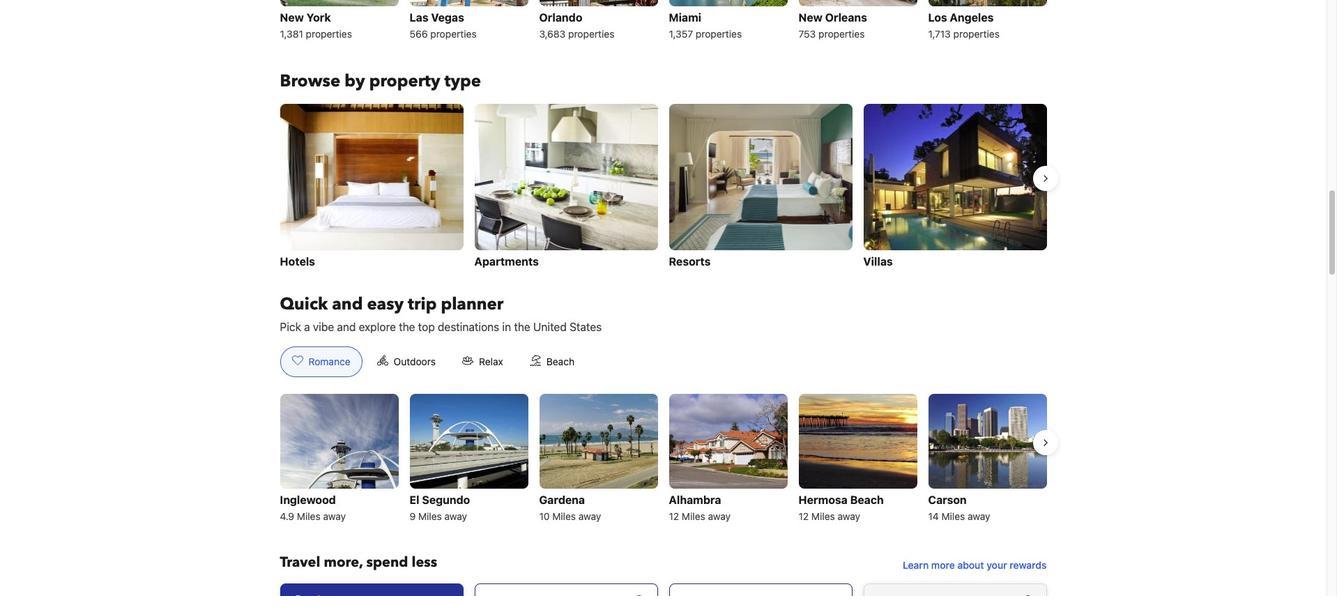 Task type: describe. For each thing, give the bounding box(es) containing it.
hotels
[[280, 255, 315, 268]]

region containing inglewood
[[269, 388, 1058, 531]]

alhambra 12 miles away
[[669, 494, 731, 522]]

learn
[[903, 559, 929, 571]]

learn more about your rewards link
[[898, 553, 1053, 578]]

pick
[[280, 321, 301, 333]]

angeles
[[950, 11, 994, 23]]

away for inglewood
[[323, 510, 346, 522]]

away for alhambra
[[708, 510, 731, 522]]

spend
[[366, 553, 408, 572]]

new for new york
[[280, 11, 304, 23]]

by
[[345, 69, 365, 92]]

states
[[570, 321, 602, 333]]

away for carson
[[968, 510, 991, 522]]

villas link
[[864, 104, 1047, 271]]

quick and easy trip planner pick a vibe and explore the top destinations in the united states
[[280, 293, 602, 333]]

outdoors
[[394, 356, 436, 367]]

resorts
[[669, 255, 711, 268]]

about
[[958, 559, 984, 571]]

hermosa beach 12 miles away
[[799, 494, 884, 522]]

less
[[412, 553, 437, 572]]

learn more about your rewards
[[903, 559, 1047, 571]]

relax
[[479, 356, 503, 367]]

your
[[987, 559, 1007, 571]]

inglewood
[[280, 494, 336, 506]]

miles inside el segundo 9 miles away
[[418, 510, 442, 522]]

resorts link
[[669, 104, 852, 271]]

3,683
[[539, 28, 566, 39]]

apartments link
[[475, 104, 658, 271]]

orlando
[[539, 11, 583, 23]]

beach inside button
[[547, 356, 575, 367]]

el
[[410, 494, 419, 506]]

las vegas 566 properties
[[410, 11, 477, 39]]

properties for new york
[[306, 28, 352, 39]]

browse by property type
[[280, 69, 481, 92]]

travel
[[280, 553, 320, 572]]

miami
[[669, 11, 701, 23]]

romance
[[309, 356, 350, 367]]

region containing hotels
[[269, 98, 1058, 277]]

miles for alhambra
[[682, 510, 706, 522]]

in
[[502, 321, 511, 333]]

easy
[[367, 293, 404, 316]]

miles for carson
[[942, 510, 965, 522]]

1,357
[[669, 28, 693, 39]]

12 inside hermosa beach 12 miles away
[[799, 510, 809, 522]]

1,381
[[280, 28, 303, 39]]

trip
[[408, 293, 437, 316]]

properties inside "orlando 3,683 properties"
[[568, 28, 615, 39]]

carson 14 miles away
[[928, 494, 991, 522]]

properties for new orleans
[[819, 28, 865, 39]]

rewards
[[1010, 559, 1047, 571]]

2 the from the left
[[514, 321, 531, 333]]

miles for inglewood
[[297, 510, 321, 522]]

properties for los angeles
[[954, 28, 1000, 39]]

0 vertical spatial and
[[332, 293, 363, 316]]

los angeles 1,713 properties
[[928, 11, 1000, 39]]

travel more, spend less
[[280, 553, 437, 572]]

vibe
[[313, 321, 334, 333]]



Task type: locate. For each thing, give the bounding box(es) containing it.
properties inside new york 1,381 properties
[[306, 28, 352, 39]]

type
[[445, 69, 481, 92]]

carson
[[928, 494, 967, 506]]

beach down united
[[547, 356, 575, 367]]

properties inside new orleans 753 properties
[[819, 28, 865, 39]]

1 horizontal spatial beach
[[850, 494, 884, 506]]

miami 1,357 properties
[[669, 11, 742, 39]]

property
[[369, 69, 440, 92]]

4 miles from the left
[[682, 510, 706, 522]]

properties inside las vegas 566 properties
[[430, 28, 477, 39]]

romance button
[[280, 346, 362, 377]]

miles inside "alhambra 12 miles away"
[[682, 510, 706, 522]]

properties down "orlando"
[[568, 28, 615, 39]]

3 miles from the left
[[552, 510, 576, 522]]

new for new orleans
[[799, 11, 823, 23]]

destinations
[[438, 321, 499, 333]]

miles for gardena
[[552, 510, 576, 522]]

12 inside "alhambra 12 miles away"
[[669, 510, 679, 522]]

1 12 from the left
[[669, 510, 679, 522]]

miles down gardena
[[552, 510, 576, 522]]

1 the from the left
[[399, 321, 415, 333]]

properties down the vegas
[[430, 28, 477, 39]]

1 properties from the left
[[306, 28, 352, 39]]

top
[[418, 321, 435, 333]]

and right vibe
[[337, 321, 356, 333]]

away down inglewood on the left of the page
[[323, 510, 346, 522]]

away right 14
[[968, 510, 991, 522]]

2 new from the left
[[799, 11, 823, 23]]

10
[[539, 510, 550, 522]]

hermosa
[[799, 494, 848, 506]]

1 horizontal spatial 12
[[799, 510, 809, 522]]

miles
[[297, 510, 321, 522], [418, 510, 442, 522], [552, 510, 576, 522], [682, 510, 706, 522], [812, 510, 835, 522], [942, 510, 965, 522]]

miles inside inglewood 4.9 miles away
[[297, 510, 321, 522]]

away inside carson 14 miles away
[[968, 510, 991, 522]]

0 vertical spatial region
[[269, 98, 1058, 277]]

3 away from the left
[[579, 510, 601, 522]]

and
[[332, 293, 363, 316], [337, 321, 356, 333]]

more,
[[324, 553, 363, 572]]

away down hermosa
[[838, 510, 860, 522]]

2 properties from the left
[[430, 28, 477, 39]]

orleans
[[825, 11, 867, 23]]

new up the 1,381
[[280, 11, 304, 23]]

properties for las vegas
[[430, 28, 477, 39]]

1 away from the left
[[323, 510, 346, 522]]

orlando 3,683 properties
[[539, 11, 615, 39]]

away
[[323, 510, 346, 522], [445, 510, 467, 522], [579, 510, 601, 522], [708, 510, 731, 522], [838, 510, 860, 522], [968, 510, 991, 522]]

and up vibe
[[332, 293, 363, 316]]

2 12 from the left
[[799, 510, 809, 522]]

miles down alhambra
[[682, 510, 706, 522]]

more
[[932, 559, 955, 571]]

1 region from the top
[[269, 98, 1058, 277]]

3 properties from the left
[[568, 28, 615, 39]]

12
[[669, 510, 679, 522], [799, 510, 809, 522]]

5 miles from the left
[[812, 510, 835, 522]]

york
[[307, 11, 331, 23]]

the left top
[[399, 321, 415, 333]]

miles inside gardena 10 miles away
[[552, 510, 576, 522]]

a
[[304, 321, 310, 333]]

los
[[928, 11, 947, 23]]

miles inside hermosa beach 12 miles away
[[812, 510, 835, 522]]

1 horizontal spatial new
[[799, 11, 823, 23]]

miles inside carson 14 miles away
[[942, 510, 965, 522]]

outdoors button
[[365, 346, 448, 377]]

6 away from the left
[[968, 510, 991, 522]]

away down "segundo"
[[445, 510, 467, 522]]

12 down hermosa
[[799, 510, 809, 522]]

away inside hermosa beach 12 miles away
[[838, 510, 860, 522]]

9
[[410, 510, 416, 522]]

beach button
[[518, 346, 586, 377]]

properties down orleans
[[819, 28, 865, 39]]

villas
[[864, 255, 893, 268]]

away inside gardena 10 miles away
[[579, 510, 601, 522]]

properties down 'miami'
[[696, 28, 742, 39]]

0 horizontal spatial 12
[[669, 510, 679, 522]]

new orleans 753 properties
[[799, 11, 867, 39]]

2 region from the top
[[269, 388, 1058, 531]]

explore
[[359, 321, 396, 333]]

new up 753
[[799, 11, 823, 23]]

4.9
[[280, 510, 294, 522]]

properties down york
[[306, 28, 352, 39]]

relax button
[[450, 346, 515, 377]]

tab list
[[269, 346, 598, 378]]

1 miles from the left
[[297, 510, 321, 522]]

properties inside miami 1,357 properties
[[696, 28, 742, 39]]

4 properties from the left
[[696, 28, 742, 39]]

566
[[410, 28, 428, 39]]

apartments
[[475, 255, 539, 268]]

vegas
[[431, 11, 464, 23]]

6 miles from the left
[[942, 510, 965, 522]]

away inside inglewood 4.9 miles away
[[323, 510, 346, 522]]

alhambra
[[669, 494, 721, 506]]

browse
[[280, 69, 340, 92]]

4 away from the left
[[708, 510, 731, 522]]

properties
[[306, 28, 352, 39], [430, 28, 477, 39], [568, 28, 615, 39], [696, 28, 742, 39], [819, 28, 865, 39], [954, 28, 1000, 39]]

the right in
[[514, 321, 531, 333]]

0 vertical spatial beach
[[547, 356, 575, 367]]

gardena 10 miles away
[[539, 494, 601, 522]]

el segundo 9 miles away
[[410, 494, 470, 522]]

0 horizontal spatial new
[[280, 11, 304, 23]]

5 away from the left
[[838, 510, 860, 522]]

away inside el segundo 9 miles away
[[445, 510, 467, 522]]

1 vertical spatial and
[[337, 321, 356, 333]]

away down gardena
[[579, 510, 601, 522]]

1 vertical spatial region
[[269, 388, 1058, 531]]

miles down hermosa
[[812, 510, 835, 522]]

miles down carson
[[942, 510, 965, 522]]

14
[[928, 510, 939, 522]]

2 miles from the left
[[418, 510, 442, 522]]

new inside new orleans 753 properties
[[799, 11, 823, 23]]

0 horizontal spatial the
[[399, 321, 415, 333]]

properties down angeles on the top of the page
[[954, 28, 1000, 39]]

away for gardena
[[579, 510, 601, 522]]

beach right hermosa
[[850, 494, 884, 506]]

gardena
[[539, 494, 585, 506]]

beach
[[547, 356, 575, 367], [850, 494, 884, 506]]

12 down alhambra
[[669, 510, 679, 522]]

6 properties from the left
[[954, 28, 1000, 39]]

1 horizontal spatial the
[[514, 321, 531, 333]]

united
[[533, 321, 567, 333]]

5 properties from the left
[[819, 28, 865, 39]]

away inside "alhambra 12 miles away"
[[708, 510, 731, 522]]

2 away from the left
[[445, 510, 467, 522]]

las
[[410, 11, 429, 23]]

tab list containing romance
[[269, 346, 598, 378]]

properties inside los angeles 1,713 properties
[[954, 28, 1000, 39]]

inglewood 4.9 miles away
[[280, 494, 346, 522]]

segundo
[[422, 494, 470, 506]]

miles right 9 on the left of the page
[[418, 510, 442, 522]]

away down alhambra
[[708, 510, 731, 522]]

new inside new york 1,381 properties
[[280, 11, 304, 23]]

1 vertical spatial beach
[[850, 494, 884, 506]]

region
[[269, 98, 1058, 277], [269, 388, 1058, 531]]

0 horizontal spatial beach
[[547, 356, 575, 367]]

the
[[399, 321, 415, 333], [514, 321, 531, 333]]

planner
[[441, 293, 504, 316]]

miles down inglewood on the left of the page
[[297, 510, 321, 522]]

new york 1,381 properties
[[280, 11, 352, 39]]

new
[[280, 11, 304, 23], [799, 11, 823, 23]]

hotels link
[[280, 104, 463, 271]]

753
[[799, 28, 816, 39]]

quick
[[280, 293, 328, 316]]

beach inside hermosa beach 12 miles away
[[850, 494, 884, 506]]

1,713
[[928, 28, 951, 39]]

1 new from the left
[[280, 11, 304, 23]]



Task type: vqa. For each thing, say whether or not it's contained in the screenshot.
Gardena MILES
yes



